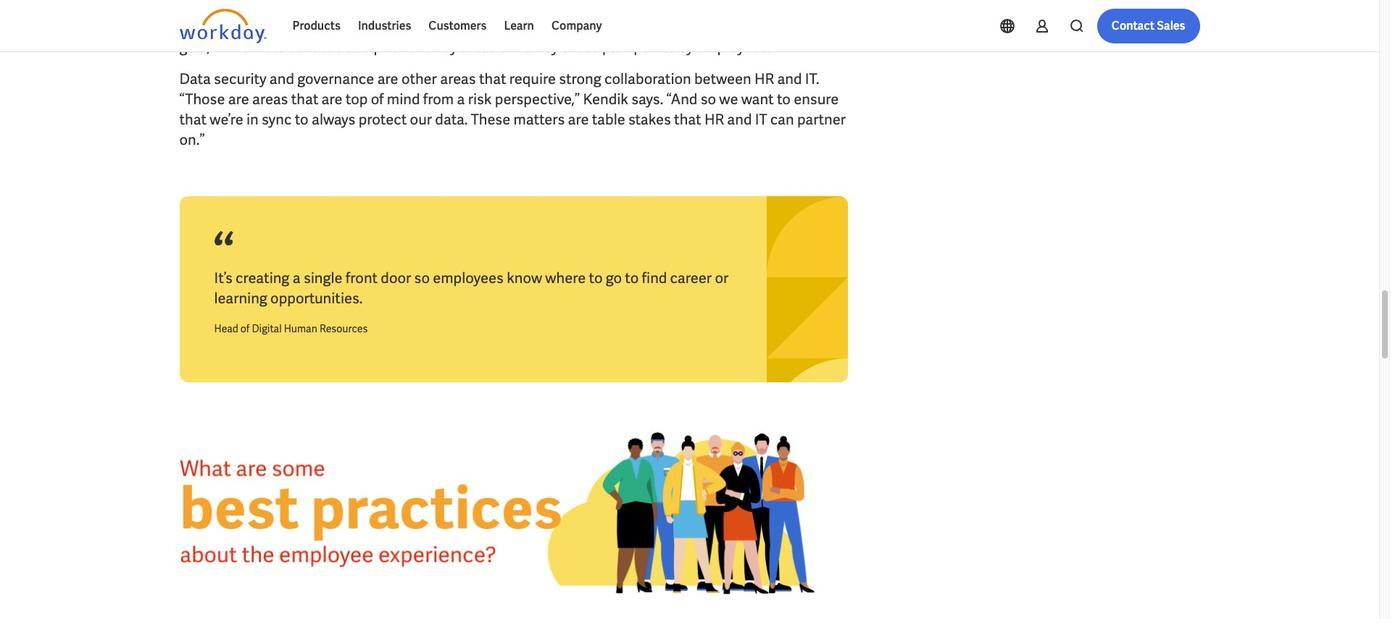 Task type: describe. For each thing, give the bounding box(es) containing it.
data
[[179, 69, 211, 88]]

learn button
[[495, 9, 543, 43]]

2 vertical spatial hr
[[704, 110, 724, 129]]

it inside kendik says hr and it at thomson reuters are in sync on the vision and strategy to accomplish that goal, "which lets us focus and prioritize key areas driven by those pain points by employees."
[[310, 17, 322, 36]]

sync inside data security and governance are other areas that require strong collaboration between hr and it. "those are areas that are top of mind from a risk perspective," kendik says. "and so we want to ensure that we're in sync to always protect our data. these matters are table stakes that hr and it can partner on."
[[262, 110, 292, 129]]

a inside data security and governance are other areas that require strong collaboration between hr and it. "those are areas that are top of mind from a risk perspective," kendik says. "and so we want to ensure that we're in sync to always protect our data. these matters are table stakes that hr and it can partner on."
[[457, 90, 465, 109]]

focus
[[307, 38, 343, 56]]

products button
[[284, 9, 349, 43]]

it inside data security and governance are other areas that require strong collaboration between hr and it. "those are areas that are top of mind from a risk perspective," kendik says. "and so we want to ensure that we're in sync to always protect our data. these matters are table stakes that hr and it can partner on."
[[755, 110, 767, 129]]

data security and governance are other areas that require strong collaboration between hr and it. "those are areas that are top of mind from a risk perspective," kendik says. "and so we want to ensure that we're in sync to always protect our data. these matters are table stakes that hr and it can partner on."
[[179, 69, 846, 149]]

find
[[642, 269, 667, 288]]

where
[[545, 269, 586, 288]]

lets
[[261, 38, 285, 56]]

industries button
[[349, 9, 420, 43]]

customers
[[429, 18, 487, 33]]

perspective,"
[[495, 90, 580, 109]]

our
[[410, 110, 432, 129]]

says.
[[631, 90, 663, 109]]

from
[[423, 90, 454, 109]]

so inside data security and governance are other areas that require strong collaboration between hr and it. "those are areas that are top of mind from a risk perspective," kendik says. "and so we want to ensure that we're in sync to always protect our data. these matters are table stakes that hr and it can partner on."
[[701, 90, 716, 109]]

can
[[770, 110, 794, 129]]

security
[[214, 69, 266, 88]]

"and
[[666, 90, 698, 109]]

kendik inside kendik says hr and it at thomson reuters are in sync on the vision and strategy to accomplish that goal, "which lets us focus and prioritize key areas driven by those pain points by employees."
[[179, 17, 225, 36]]

us
[[288, 38, 304, 56]]

goal,
[[179, 38, 210, 56]]

strong
[[559, 69, 601, 88]]

'' image
[[179, 417, 848, 606]]

that up risk
[[479, 69, 506, 88]]

0 horizontal spatial of
[[241, 322, 250, 335]]

go
[[606, 269, 622, 288]]

want
[[741, 90, 774, 109]]

career
[[670, 269, 712, 288]]

go to the homepage image
[[179, 9, 266, 43]]

are up mind at the top
[[377, 69, 398, 88]]

human
[[284, 322, 317, 335]]

are up always on the top
[[321, 90, 343, 109]]

vision
[[578, 17, 616, 36]]

ensure
[[794, 90, 839, 109]]

stakes
[[628, 110, 671, 129]]

door
[[381, 269, 411, 288]]

table
[[592, 110, 625, 129]]

it.
[[805, 69, 819, 88]]

areas inside kendik says hr and it at thomson reuters are in sync on the vision and strategy to accomplish that goal, "which lets us focus and prioritize key areas driven by those pain points by employees."
[[460, 38, 496, 56]]

head
[[214, 322, 238, 335]]

2 by from the left
[[678, 38, 694, 56]]

it's creating a single front door so employees know where to go to find career or learning opportunities.
[[214, 269, 729, 308]]

creating
[[236, 269, 289, 288]]

customers button
[[420, 9, 495, 43]]

employees
[[433, 269, 504, 288]]

or
[[715, 269, 729, 288]]

that down "and
[[674, 110, 701, 129]]

digital
[[252, 322, 282, 335]]

prioritize
[[374, 38, 432, 56]]

thomson
[[342, 17, 403, 36]]

it's
[[214, 269, 233, 288]]

on
[[533, 17, 550, 36]]

products
[[292, 18, 341, 33]]

we
[[719, 90, 738, 109]]

opportunities.
[[270, 289, 363, 308]]

company
[[552, 18, 602, 33]]

partner
[[797, 110, 846, 129]]

learn
[[504, 18, 534, 33]]

employees."
[[697, 38, 776, 56]]

between
[[694, 69, 751, 88]]

2 vertical spatial areas
[[252, 90, 288, 109]]



Task type: vqa. For each thing, say whether or not it's contained in the screenshot.
Sync to the left
yes



Task type: locate. For each thing, give the bounding box(es) containing it.
hr inside kendik says hr and it at thomson reuters are in sync on the vision and strategy to accomplish that goal, "which lets us focus and prioritize key areas driven by those pain points by employees."
[[259, 17, 279, 36]]

"those
[[179, 90, 225, 109]]

in right we're
[[246, 110, 259, 129]]

a left risk
[[457, 90, 465, 109]]

sync right we're
[[262, 110, 292, 129]]

to
[[704, 17, 718, 36], [777, 90, 791, 109], [295, 110, 309, 129], [589, 269, 603, 288], [625, 269, 639, 288]]

by down "strategy"
[[678, 38, 694, 56]]

0 horizontal spatial by
[[543, 38, 559, 56]]

driven
[[499, 38, 540, 56]]

hr
[[259, 17, 279, 36], [754, 69, 774, 88], [704, 110, 724, 129]]

that inside kendik says hr and it at thomson reuters are in sync on the vision and strategy to accomplish that goal, "which lets us focus and prioritize key areas driven by those pain points by employees."
[[800, 17, 827, 36]]

kendik inside data security and governance are other areas that require strong collaboration between hr and it. "those are areas that are top of mind from a risk perspective," kendik says. "and so we want to ensure that we're in sync to always protect our data. these matters are table stakes that hr and it can partner on."
[[583, 90, 628, 109]]

1 by from the left
[[543, 38, 559, 56]]

hr up want
[[754, 69, 774, 88]]

1 horizontal spatial so
[[701, 90, 716, 109]]

key
[[435, 38, 457, 56]]

1 horizontal spatial of
[[371, 90, 384, 109]]

by down on
[[543, 38, 559, 56]]

1 horizontal spatial it
[[755, 110, 767, 129]]

mind
[[387, 90, 420, 109]]

of right top on the top left of the page
[[371, 90, 384, 109]]

front
[[346, 269, 378, 288]]

in left learn
[[484, 17, 497, 36]]

always
[[312, 110, 355, 129]]

1 horizontal spatial by
[[678, 38, 694, 56]]

2 horizontal spatial hr
[[754, 69, 774, 88]]

top
[[346, 90, 368, 109]]

of right head
[[241, 322, 250, 335]]

hr up lets
[[259, 17, 279, 36]]

it left at
[[310, 17, 322, 36]]

single
[[304, 269, 342, 288]]

kendik
[[179, 17, 225, 36], [583, 90, 628, 109]]

0 horizontal spatial a
[[293, 269, 301, 288]]

1 vertical spatial a
[[293, 269, 301, 288]]

to left always on the top
[[295, 110, 309, 129]]

says
[[228, 17, 256, 36]]

0 horizontal spatial it
[[310, 17, 322, 36]]

are down the security on the top of page
[[228, 90, 249, 109]]

areas down "customers"
[[460, 38, 496, 56]]

are left table
[[568, 110, 589, 129]]

a inside it's creating a single front door so employees know where to go to find career or learning opportunities.
[[293, 269, 301, 288]]

contact
[[1112, 18, 1155, 33]]

in inside data security and governance are other areas that require strong collaboration between hr and it. "those are areas that are top of mind from a risk perspective," kendik says. "and so we want to ensure that we're in sync to always protect our data. these matters are table stakes that hr and it can partner on."
[[246, 110, 259, 129]]

and down 'thomson'
[[346, 38, 370, 56]]

0 horizontal spatial in
[[246, 110, 259, 129]]

are inside kendik says hr and it at thomson reuters are in sync on the vision and strategy to accomplish that goal, "which lets us focus and prioritize key areas driven by those pain points by employees."
[[460, 17, 481, 36]]

1 vertical spatial kendik
[[583, 90, 628, 109]]

1 vertical spatial it
[[755, 110, 767, 129]]

other
[[401, 69, 437, 88]]

hr down 'we'
[[704, 110, 724, 129]]

1 vertical spatial areas
[[440, 69, 476, 88]]

resources
[[320, 322, 368, 335]]

that up always on the top
[[291, 90, 318, 109]]

to inside kendik says hr and it at thomson reuters are in sync on the vision and strategy to accomplish that goal, "which lets us focus and prioritize key areas driven by those pain points by employees."
[[704, 17, 718, 36]]

to up employees."
[[704, 17, 718, 36]]

on."
[[179, 130, 205, 149]]

company button
[[543, 9, 611, 43]]

contact sales
[[1112, 18, 1185, 33]]

areas
[[460, 38, 496, 56], [440, 69, 476, 88], [252, 90, 288, 109]]

0 horizontal spatial hr
[[259, 17, 279, 36]]

1 horizontal spatial hr
[[704, 110, 724, 129]]

0 horizontal spatial so
[[414, 269, 430, 288]]

1 vertical spatial so
[[414, 269, 430, 288]]

points
[[634, 38, 675, 56]]

areas down the security on the top of page
[[252, 90, 288, 109]]

"which
[[213, 38, 258, 56]]

governance
[[297, 69, 374, 88]]

of inside data security and governance are other areas that require strong collaboration between hr and it. "those are areas that are top of mind from a risk perspective," kendik says. "and so we want to ensure that we're in sync to always protect our data. these matters are table stakes that hr and it can partner on."
[[371, 90, 384, 109]]

that up the it.
[[800, 17, 827, 36]]

a
[[457, 90, 465, 109], [293, 269, 301, 288]]

strategy
[[647, 17, 701, 36]]

to left go in the left of the page
[[589, 269, 603, 288]]

0 vertical spatial hr
[[259, 17, 279, 36]]

and up pain at top
[[620, 17, 644, 36]]

0 vertical spatial so
[[701, 90, 716, 109]]

and down lets
[[270, 69, 294, 88]]

sync up driven
[[500, 17, 530, 36]]

1 horizontal spatial in
[[484, 17, 497, 36]]

those
[[562, 38, 599, 56]]

in
[[484, 17, 497, 36], [246, 110, 259, 129]]

so left 'we'
[[701, 90, 716, 109]]

reuters
[[406, 17, 457, 36]]

1 horizontal spatial sync
[[500, 17, 530, 36]]

it down want
[[755, 110, 767, 129]]

that up on."
[[179, 110, 207, 129]]

sales
[[1157, 18, 1185, 33]]

are
[[460, 17, 481, 36], [377, 69, 398, 88], [228, 90, 249, 109], [321, 90, 343, 109], [568, 110, 589, 129]]

pain
[[602, 38, 631, 56]]

so
[[701, 90, 716, 109], [414, 269, 430, 288]]

matters
[[514, 110, 565, 129]]

0 horizontal spatial kendik
[[179, 17, 225, 36]]

industries
[[358, 18, 411, 33]]

1 horizontal spatial kendik
[[583, 90, 628, 109]]

a left single
[[293, 269, 301, 288]]

0 vertical spatial it
[[310, 17, 322, 36]]

sync
[[500, 17, 530, 36], [262, 110, 292, 129]]

in inside kendik says hr and it at thomson reuters are in sync on the vision and strategy to accomplish that goal, "which lets us focus and prioritize key areas driven by those pain points by employees."
[[484, 17, 497, 36]]

learning
[[214, 289, 267, 308]]

sync inside kendik says hr and it at thomson reuters are in sync on the vision and strategy to accomplish that goal, "which lets us focus and prioritize key areas driven by those pain points by employees."
[[500, 17, 530, 36]]

so right the door
[[414, 269, 430, 288]]

know
[[507, 269, 542, 288]]

contact sales link
[[1097, 9, 1200, 43]]

collaboration
[[604, 69, 691, 88]]

0 vertical spatial in
[[484, 17, 497, 36]]

these
[[471, 110, 510, 129]]

to right go in the left of the page
[[625, 269, 639, 288]]

data.
[[435, 110, 468, 129]]

0 vertical spatial of
[[371, 90, 384, 109]]

0 vertical spatial sync
[[500, 17, 530, 36]]

kendik up goal, at the top left of page
[[179, 17, 225, 36]]

so inside it's creating a single front door so employees know where to go to find career or learning opportunities.
[[414, 269, 430, 288]]

1 vertical spatial sync
[[262, 110, 292, 129]]

the
[[553, 17, 575, 36]]

0 vertical spatial kendik
[[179, 17, 225, 36]]

accomplish
[[721, 17, 797, 36]]

to up can at the top right of the page
[[777, 90, 791, 109]]

that
[[800, 17, 827, 36], [479, 69, 506, 88], [291, 90, 318, 109], [179, 110, 207, 129], [674, 110, 701, 129]]

of
[[371, 90, 384, 109], [241, 322, 250, 335]]

it
[[310, 17, 322, 36], [755, 110, 767, 129]]

1 vertical spatial in
[[246, 110, 259, 129]]

protect
[[359, 110, 407, 129]]

and up us
[[282, 17, 307, 36]]

and left the it.
[[777, 69, 802, 88]]

0 vertical spatial areas
[[460, 38, 496, 56]]

risk
[[468, 90, 492, 109]]

kendik says hr and it at thomson reuters are in sync on the vision and strategy to accomplish that goal, "which lets us focus and prioritize key areas driven by those pain points by employees."
[[179, 17, 827, 56]]

we're
[[210, 110, 243, 129]]

1 vertical spatial of
[[241, 322, 250, 335]]

require
[[509, 69, 556, 88]]

1 vertical spatial hr
[[754, 69, 774, 88]]

and down 'we'
[[727, 110, 752, 129]]

at
[[325, 17, 339, 36]]

kendik up table
[[583, 90, 628, 109]]

and
[[282, 17, 307, 36], [620, 17, 644, 36], [346, 38, 370, 56], [270, 69, 294, 88], [777, 69, 802, 88], [727, 110, 752, 129]]

1 horizontal spatial a
[[457, 90, 465, 109]]

0 vertical spatial a
[[457, 90, 465, 109]]

0 horizontal spatial sync
[[262, 110, 292, 129]]

are right reuters
[[460, 17, 481, 36]]

areas up the from
[[440, 69, 476, 88]]

head of digital human resources
[[214, 322, 368, 335]]



